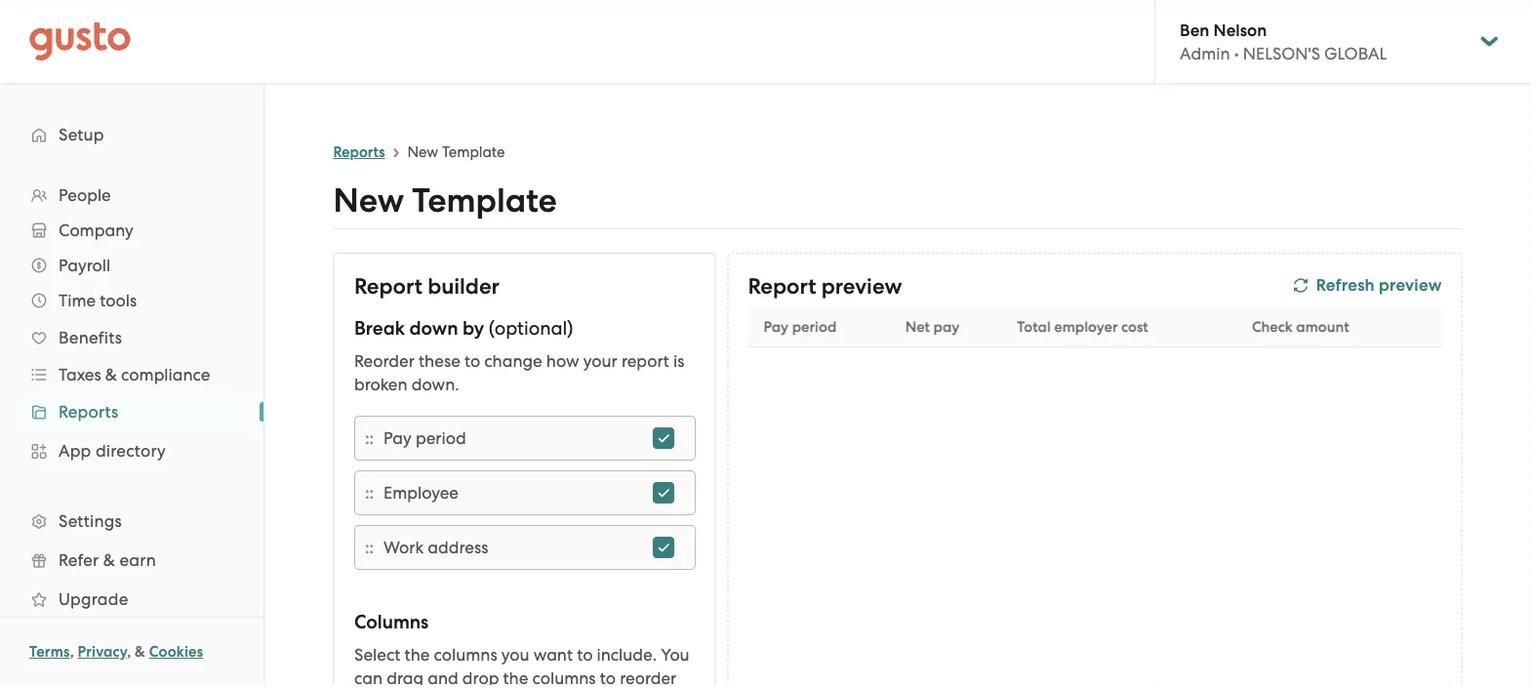 Task type: vqa. For each thing, say whether or not it's contained in the screenshot.
they
no



Task type: locate. For each thing, give the bounding box(es) containing it.
cost
[[1122, 318, 1149, 336]]

1 vertical spatial the
[[503, 669, 528, 686]]

gusto navigation element
[[0, 84, 264, 686]]

0 horizontal spatial report
[[354, 273, 422, 299]]

0 vertical spatial template
[[442, 143, 505, 161]]

how
[[546, 351, 579, 371]]

1 vertical spatial reports link
[[20, 394, 244, 430]]

pay down broken
[[383, 429, 411, 448]]

columns up drop
[[433, 645, 497, 665]]

1 horizontal spatial reports link
[[333, 143, 385, 161]]

preview
[[822, 273, 902, 299], [1379, 275, 1442, 295]]

by
[[462, 317, 484, 340]]

1 vertical spatial reports
[[59, 402, 119, 422]]

3 :: from the top
[[365, 538, 373, 558]]

setup
[[59, 125, 104, 144]]

1 vertical spatial pay
[[383, 429, 411, 448]]

to down include.
[[600, 669, 615, 686]]

refresh preview
[[1317, 275, 1442, 295]]

0 horizontal spatial ,
[[70, 643, 74, 661]]

report
[[354, 273, 422, 299], [748, 273, 816, 299]]

0 horizontal spatial columns
[[433, 645, 497, 665]]

pay
[[764, 318, 789, 336], [383, 429, 411, 448]]

net pay
[[906, 318, 960, 336]]

reorder these to change how your report is broken down.
[[354, 351, 684, 394]]

0 horizontal spatial pay
[[383, 429, 411, 448]]

:: for pay period
[[365, 428, 373, 448]]

::
[[365, 428, 373, 448], [365, 483, 373, 503], [365, 538, 373, 558]]

& inside taxes & compliance dropdown button
[[105, 365, 117, 385]]

pay period
[[764, 318, 837, 336], [383, 429, 466, 448]]

report builder
[[354, 273, 499, 299]]

preview inside button
[[1379, 275, 1442, 295]]

to
[[464, 351, 480, 371], [577, 645, 592, 665], [600, 669, 615, 686]]

company
[[59, 221, 133, 240]]

compliance
[[121, 365, 210, 385]]

0 horizontal spatial reports
[[59, 402, 119, 422]]

the down you
[[503, 669, 528, 686]]

:: for employee
[[365, 483, 373, 503]]

terms , privacy , & cookies
[[29, 643, 203, 661]]

you
[[501, 645, 529, 665]]

nelson's
[[1243, 44, 1321, 63]]

1 horizontal spatial ,
[[127, 643, 131, 661]]

0 vertical spatial ::
[[365, 428, 373, 448]]

0 horizontal spatial preview
[[822, 273, 902, 299]]

privacy link
[[78, 643, 127, 661]]

columns down want
[[532, 669, 595, 686]]

refer
[[59, 551, 99, 570]]

1 horizontal spatial new
[[407, 143, 439, 161]]

1 :: from the top
[[365, 428, 373, 448]]

period down "report preview"
[[792, 318, 837, 336]]

0 vertical spatial pay
[[764, 318, 789, 336]]

work address
[[383, 538, 488, 557]]

pay period down down.
[[383, 429, 466, 448]]

1 vertical spatial period
[[415, 429, 466, 448]]

& left cookies
[[135, 643, 145, 661]]

1 horizontal spatial pay period
[[764, 318, 837, 336]]

report for report preview
[[748, 273, 816, 299]]

, left cookies button
[[127, 643, 131, 661]]

0 vertical spatial pay period
[[764, 318, 837, 336]]

1 horizontal spatial columns
[[532, 669, 595, 686]]

•
[[1235, 44, 1239, 63]]

upgrade
[[59, 590, 128, 609]]

reports link
[[333, 143, 385, 161], [20, 394, 244, 430]]

0 vertical spatial to
[[464, 351, 480, 371]]

&
[[105, 365, 117, 385], [103, 551, 115, 570], [135, 643, 145, 661]]

drag
[[386, 669, 423, 686]]

1 horizontal spatial reports
[[333, 143, 385, 161]]

list
[[0, 178, 264, 658]]

preview for report preview
[[822, 273, 902, 299]]

reports
[[333, 143, 385, 161], [59, 402, 119, 422]]

net
[[906, 318, 930, 336]]

1 vertical spatial new
[[333, 181, 404, 221]]

0 vertical spatial reports
[[333, 143, 385, 161]]

0 horizontal spatial reports link
[[20, 394, 244, 430]]

1 horizontal spatial the
[[503, 669, 528, 686]]

amount
[[1297, 318, 1350, 336]]

& left earn
[[103, 551, 115, 570]]

people button
[[20, 178, 244, 213]]

app
[[59, 441, 91, 461]]

builder
[[427, 273, 499, 299]]

2 :: from the top
[[365, 483, 373, 503]]

time tools button
[[20, 283, 244, 318]]

0 vertical spatial &
[[105, 365, 117, 385]]

1 report from the left
[[354, 273, 422, 299]]

down
[[409, 317, 458, 340]]

to right want
[[577, 645, 592, 665]]

, left privacy
[[70, 643, 74, 661]]

2 vertical spatial ::
[[365, 538, 373, 558]]

payroll
[[59, 256, 110, 275]]

2 , from the left
[[127, 643, 131, 661]]

0 horizontal spatial to
[[464, 351, 480, 371]]

broken
[[354, 375, 407, 394]]

pay down "report preview"
[[764, 318, 789, 336]]

template
[[442, 143, 505, 161], [412, 181, 557, 221]]

break
[[354, 317, 405, 340]]

to down the by
[[464, 351, 480, 371]]

refresh preview button
[[1293, 274, 1442, 300]]

global
[[1325, 44, 1387, 63]]

1 vertical spatial to
[[577, 645, 592, 665]]

include.
[[596, 645, 656, 665]]

pay period down "report preview"
[[764, 318, 837, 336]]

1 horizontal spatial report
[[748, 273, 816, 299]]

2 horizontal spatial to
[[600, 669, 615, 686]]

,
[[70, 643, 74, 661], [127, 643, 131, 661]]

0 vertical spatial the
[[404, 645, 429, 665]]

period down down.
[[415, 429, 466, 448]]

(optional)
[[488, 317, 573, 340]]

& inside refer & earn link
[[103, 551, 115, 570]]

columns
[[433, 645, 497, 665], [532, 669, 595, 686]]

& for compliance
[[105, 365, 117, 385]]

address
[[427, 538, 488, 557]]

settings
[[59, 512, 122, 531]]

0 horizontal spatial pay period
[[383, 429, 466, 448]]

report preview
[[748, 273, 902, 299]]

check
[[1252, 318, 1293, 336]]

drop
[[462, 669, 499, 686]]

0 horizontal spatial new
[[333, 181, 404, 221]]

new
[[407, 143, 439, 161], [333, 181, 404, 221]]

2 report from the left
[[748, 273, 816, 299]]

report
[[621, 351, 669, 371]]

:: left the work
[[365, 538, 373, 558]]

new template
[[407, 143, 505, 161], [333, 181, 557, 221]]

period
[[792, 318, 837, 336], [415, 429, 466, 448]]

None checkbox
[[642, 417, 685, 460], [642, 471, 685, 514], [642, 417, 685, 460], [642, 471, 685, 514]]

0 horizontal spatial the
[[404, 645, 429, 665]]

:: down broken
[[365, 428, 373, 448]]

1 vertical spatial &
[[103, 551, 115, 570]]

None checkbox
[[642, 526, 685, 569]]

app directory
[[59, 441, 166, 461]]

:: left employee
[[365, 483, 373, 503]]

total employer cost
[[1017, 318, 1149, 336]]

company button
[[20, 213, 244, 248]]

1 horizontal spatial period
[[792, 318, 837, 336]]

reports inside list
[[59, 402, 119, 422]]

module__icon___go7vc image
[[1293, 278, 1309, 293]]

1 horizontal spatial preview
[[1379, 275, 1442, 295]]

employee
[[383, 483, 458, 503]]

the up drag on the bottom
[[404, 645, 429, 665]]

& right taxes
[[105, 365, 117, 385]]

reports link inside gusto navigation element
[[20, 394, 244, 430]]

time
[[59, 291, 96, 310]]

these
[[418, 351, 460, 371]]

1 vertical spatial ::
[[365, 483, 373, 503]]

payroll button
[[20, 248, 244, 283]]

down.
[[411, 375, 459, 394]]



Task type: describe. For each thing, give the bounding box(es) containing it.
1 horizontal spatial to
[[577, 645, 592, 665]]

to inside reorder these to change how your report is broken down.
[[464, 351, 480, 371]]

app directory link
[[20, 433, 244, 469]]

1 vertical spatial pay period
[[383, 429, 466, 448]]

terms
[[29, 643, 70, 661]]

settings link
[[20, 504, 244, 539]]

check amount
[[1252, 318, 1350, 336]]

and
[[427, 669, 458, 686]]

refer & earn link
[[20, 543, 244, 578]]

ben
[[1180, 20, 1210, 40]]

taxes & compliance button
[[20, 357, 244, 392]]

privacy
[[78, 643, 127, 661]]

0 horizontal spatial period
[[415, 429, 466, 448]]

benefits link
[[20, 320, 244, 355]]

2 vertical spatial &
[[135, 643, 145, 661]]

directory
[[96, 441, 166, 461]]

select the columns you want to include. you can drag and drop the columns to reorde
[[354, 645, 689, 686]]

reorder
[[354, 351, 414, 371]]

list containing people
[[0, 178, 264, 658]]

taxes
[[59, 365, 101, 385]]

upgrade link
[[20, 582, 244, 617]]

cookies
[[149, 643, 203, 661]]

report for report builder
[[354, 273, 422, 299]]

earn
[[120, 551, 156, 570]]

0 vertical spatial columns
[[433, 645, 497, 665]]

preview for refresh preview
[[1379, 275, 1442, 295]]

taxes & compliance
[[59, 365, 210, 385]]

you
[[661, 645, 689, 665]]

refresh
[[1317, 275, 1375, 295]]

break down by (optional)
[[354, 317, 573, 340]]

0 vertical spatial period
[[792, 318, 837, 336]]

want
[[533, 645, 572, 665]]

2 vertical spatial to
[[600, 669, 615, 686]]

can
[[354, 669, 382, 686]]

home image
[[29, 22, 131, 61]]

& for earn
[[103, 551, 115, 570]]

select
[[354, 645, 400, 665]]

columns
[[354, 611, 428, 634]]

1 horizontal spatial pay
[[764, 318, 789, 336]]

refer & earn
[[59, 551, 156, 570]]

0 vertical spatial new template
[[407, 143, 505, 161]]

cookies button
[[149, 640, 203, 664]]

0 vertical spatial new
[[407, 143, 439, 161]]

:: for work address
[[365, 538, 373, 558]]

1 vertical spatial new template
[[333, 181, 557, 221]]

1 vertical spatial template
[[412, 181, 557, 221]]

nelson
[[1214, 20, 1267, 40]]

terms link
[[29, 643, 70, 661]]

your
[[583, 351, 617, 371]]

change
[[484, 351, 542, 371]]

employer
[[1055, 318, 1118, 336]]

0 vertical spatial reports link
[[333, 143, 385, 161]]

is
[[673, 351, 684, 371]]

benefits
[[59, 328, 122, 348]]

tools
[[100, 291, 137, 310]]

total
[[1017, 318, 1051, 336]]

time tools
[[59, 291, 137, 310]]

setup link
[[20, 117, 244, 152]]

people
[[59, 185, 111, 205]]

1 , from the left
[[70, 643, 74, 661]]

1 vertical spatial columns
[[532, 669, 595, 686]]

work
[[383, 538, 423, 557]]

admin
[[1180, 44, 1231, 63]]

pay
[[934, 318, 960, 336]]

ben nelson admin • nelson's global
[[1180, 20, 1387, 63]]



